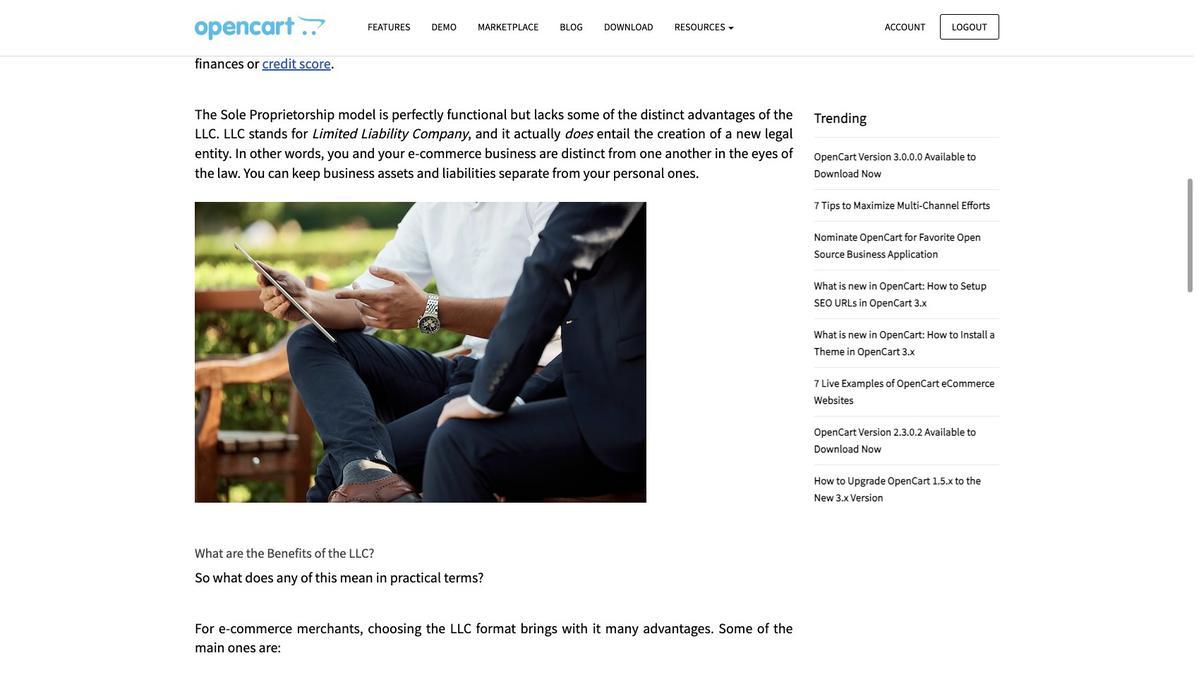 Task type: vqa. For each thing, say whether or not it's contained in the screenshot.
1st "7" from the top of the page
yes



Task type: locate. For each thing, give the bounding box(es) containing it.
1 vertical spatial new
[[849, 279, 868, 292]]

the right 1.5.x
[[967, 474, 982, 487]]

0 vertical spatial now
[[862, 167, 882, 180]]

to right 'tips'
[[843, 198, 852, 212]]

new inside what is new in opencart: how to setup seo urls in opencart 3.x
[[849, 279, 868, 292]]

you
[[328, 144, 350, 162]]

are inside entail the creation of a new legal entity. in other words, you and your e-commerce business are distinct from one another in the eyes of the law. you can keep business assets and liabilities separate from your personal ones.
[[540, 144, 558, 162]]

version for 2.3.0.2
[[859, 425, 892, 438]]

1 horizontal spatial a
[[990, 328, 996, 341]]

business down all
[[396, 35, 448, 52]]

3.x up 7 live examples of opencart ecommerce websites link
[[903, 344, 915, 358]]

a inside what is new in opencart: how to install a theme in opencart 3.x
[[990, 328, 996, 341]]

new inside entail the creation of a new legal entity. in other words, you and your e-commerce business are distinct from one another in the eyes of the law. you can keep business assets and liabilities separate from your personal ones.
[[737, 125, 762, 142]]

business down "nominate"
[[847, 247, 886, 260]]

1 horizontal spatial business
[[847, 247, 886, 260]]

0 vertical spatial it
[[502, 125, 510, 142]]

1 vertical spatial 7
[[815, 376, 820, 390]]

1 vertical spatial for
[[905, 230, 918, 244]]

download up an
[[605, 20, 654, 33]]

nominate opencart for favorite open source business application
[[815, 230, 982, 260]]

3.x for setup
[[915, 296, 927, 309]]

opencart up 'examples'
[[858, 344, 901, 358]]

1 vertical spatial commerce
[[230, 619, 293, 637]]

to left install
[[950, 328, 959, 341]]

2 now from the top
[[862, 442, 882, 455]]

so
[[195, 568, 210, 586]]

of
[[603, 105, 615, 123], [759, 105, 771, 123], [710, 125, 722, 142], [782, 144, 793, 162], [886, 376, 895, 390], [315, 545, 326, 562], [301, 568, 313, 586], [758, 619, 769, 637]]

to left setup
[[950, 279, 959, 292]]

personal
[[597, 15, 649, 33], [294, 35, 346, 52], [742, 35, 793, 52], [613, 164, 665, 181]]

and up on
[[695, 15, 718, 33]]

in right urls
[[860, 296, 868, 309]]

of inside '7 live examples of opencart ecommerce websites'
[[886, 376, 895, 390]]

0 vertical spatial commerce
[[420, 144, 482, 162]]

in right mean
[[376, 568, 387, 586]]

download for opencart version 3.0.0.0 available to download now
[[815, 167, 860, 180]]

0 horizontal spatial e-
[[219, 619, 230, 637]]

a
[[726, 125, 733, 142], [990, 328, 996, 341]]

for
[[195, 619, 214, 637]]

with
[[562, 619, 588, 637]]

and right you
[[353, 144, 375, 162]]

0 vertical spatial a
[[726, 125, 733, 142]]

blog link
[[550, 15, 594, 40]]

1 available from the top
[[925, 150, 966, 163]]

opencart down "maximize"
[[860, 230, 903, 244]]

1 vertical spatial a
[[990, 328, 996, 341]]

of right 'examples'
[[886, 376, 895, 390]]

does down some
[[565, 125, 593, 142]]

are
[[222, 15, 246, 33], [544, 15, 563, 33], [540, 144, 558, 162], [226, 545, 244, 562]]

to left the upgrade
[[837, 474, 846, 487]]

1 vertical spatial available
[[925, 425, 966, 438]]

version for 3.0.0.0
[[859, 150, 892, 163]]

of right some
[[758, 619, 769, 637]]

what inside what is new in opencart: how to install a theme in opencart 3.x
[[815, 328, 838, 341]]

opencart inside opencart version 3.0.0.0 available to download now
[[815, 150, 857, 163]]

llc down sole
[[224, 125, 245, 142]]

or
[[247, 54, 260, 72]]

what inside what is new in opencart: how to setup seo urls in opencart 3.x
[[815, 279, 838, 292]]

it inside for e-commerce merchants, choosing the llc format brings with it many advantages. some of the main ones are:
[[593, 619, 601, 637]]

business inside your business and vice versa. all business debts are also personal debts, and all business assets count as personal assets. business activities could easily have an impact on your personal finances or
[[396, 35, 448, 52]]

ones
[[228, 639, 256, 656]]

1 horizontal spatial from
[[609, 144, 637, 162]]

7 for 7 tips to maximize multi-channel efforts
[[815, 198, 820, 212]]

finances
[[195, 54, 244, 72]]

how inside what is new in opencart: how to setup seo urls in opencart 3.x
[[928, 279, 948, 292]]

1 opencart: from the top
[[880, 279, 926, 292]]

distinct up creation at the top right of the page
[[641, 105, 685, 123]]

download up the upgrade
[[815, 442, 860, 455]]

the left 'llc?'
[[328, 545, 346, 562]]

of down advantages
[[710, 125, 722, 142]]

2 vertical spatial how
[[815, 474, 835, 487]]

2 available from the top
[[925, 425, 966, 438]]

0 horizontal spatial distinct
[[562, 144, 606, 162]]

1 vertical spatial how
[[928, 328, 948, 341]]

business down you
[[324, 164, 375, 181]]

is inside the sole proprietorship model is perfectly functional but lacks some of the distinct advantages of the llc. llc stands for
[[379, 105, 389, 123]]

how up 'new'
[[815, 474, 835, 487]]

version left 3.0.0.0
[[859, 150, 892, 163]]

version inside opencart version 2.3.0.2 available to download now
[[859, 425, 892, 438]]

are up what
[[226, 545, 244, 562]]

is up theme
[[840, 328, 847, 341]]

business
[[277, 15, 329, 33], [449, 15, 501, 33], [742, 15, 793, 33], [485, 144, 537, 162], [324, 164, 375, 181]]

personal inside entail the creation of a new legal entity. in other words, you and your e-commerce business are distinct from one another in the eyes of the law. you can keep business assets and liabilities separate from your personal ones.
[[613, 164, 665, 181]]

to inside what is new in opencart: how to install a theme in opencart 3.x
[[950, 328, 959, 341]]

from right 'separate'
[[553, 164, 581, 181]]

1 vertical spatial llc
[[450, 619, 472, 637]]

0 vertical spatial is
[[379, 105, 389, 123]]

what up so
[[195, 545, 223, 562]]

2 vertical spatial new
[[849, 328, 868, 341]]

is for what is new in opencart: how to install a theme in opencart 3.x
[[840, 328, 847, 341]]

0 vertical spatial e-
[[408, 144, 420, 162]]

3.x right 'new'
[[837, 491, 849, 504]]

0 vertical spatial available
[[925, 150, 966, 163]]

llc
[[224, 125, 245, 142], [450, 619, 472, 637]]

0 horizontal spatial for
[[292, 125, 308, 142]]

websites
[[815, 393, 854, 407]]

0 vertical spatial for
[[292, 125, 308, 142]]

is inside what is new in opencart: how to setup seo urls in opencart 3.x
[[840, 279, 847, 292]]

is inside what is new in opencart: how to install a theme in opencart 3.x
[[840, 328, 847, 341]]

stands
[[249, 125, 288, 142]]

to up the efforts
[[968, 150, 977, 163]]

theme
[[815, 344, 845, 358]]

1 horizontal spatial llc
[[450, 619, 472, 637]]

count
[[237, 35, 271, 52]]

opencart down what is new in opencart: how to install a theme in opencart 3.x link
[[897, 376, 940, 390]]

1 vertical spatial version
[[859, 425, 892, 438]]

in right another
[[715, 144, 726, 162]]

1 now from the top
[[862, 167, 882, 180]]

how left install
[[928, 328, 948, 341]]

is up liability
[[379, 105, 389, 123]]

how to upgrade opencart 1.5.x to the new 3.x version link
[[815, 474, 982, 504]]

download up 'tips'
[[815, 167, 860, 180]]

are:
[[259, 639, 281, 656]]

for up words,
[[292, 125, 308, 142]]

1 horizontal spatial distinct
[[641, 105, 685, 123]]

1 vertical spatial what
[[815, 328, 838, 341]]

brings
[[521, 619, 558, 637]]

how for install
[[928, 328, 948, 341]]

your
[[246, 15, 272, 33], [710, 35, 736, 52], [378, 144, 405, 162], [584, 164, 611, 181]]

how inside what is new in opencart: how to install a theme in opencart 3.x
[[928, 328, 948, 341]]

entity.
[[195, 144, 232, 162]]

all
[[430, 15, 444, 33]]

opencart: for urls
[[880, 279, 926, 292]]

7 left live at the bottom
[[815, 376, 820, 390]]

of up entail
[[603, 105, 615, 123]]

resources
[[675, 20, 728, 33]]

the left eyes
[[729, 144, 749, 162]]

assets inside your business and vice versa. all business debts are also personal debts, and all business assets count as personal assets. business activities could easily have an impact on your personal finances or
[[195, 35, 231, 52]]

0 vertical spatial business
[[396, 35, 448, 52]]

now up the upgrade
[[862, 442, 882, 455]]

new down urls
[[849, 328, 868, 341]]

how for setup
[[928, 279, 948, 292]]

business up 'separate'
[[485, 144, 537, 162]]

the
[[195, 105, 217, 123]]

available inside opencart version 3.0.0.0 available to download now
[[925, 150, 966, 163]]

version left 2.3.0.2 on the bottom right of the page
[[859, 425, 892, 438]]

2 opencart: from the top
[[880, 328, 926, 341]]

download
[[605, 20, 654, 33], [815, 167, 860, 180], [815, 442, 860, 455]]

in down what is new in opencart: how to setup seo urls in opencart 3.x
[[870, 328, 878, 341]]

are up easily
[[544, 15, 563, 33]]

choosing
[[368, 619, 422, 637]]

does inside what are the benefits of the llc? so what does any of this mean in practical terms?
[[245, 568, 274, 586]]

llc inside the sole proprietorship model is perfectly functional but lacks some of the distinct advantages of the llc. llc stands for
[[224, 125, 245, 142]]

2 vertical spatial download
[[815, 442, 860, 455]]

a right install
[[990, 328, 996, 341]]

liabilities
[[443, 164, 496, 181]]

commerce
[[420, 144, 482, 162], [230, 619, 293, 637]]

a down advantages
[[726, 125, 733, 142]]

distinct inside the sole proprietorship model is perfectly functional but lacks some of the distinct advantages of the llc. llc stands for
[[641, 105, 685, 123]]

e- right "for"
[[219, 619, 230, 637]]

0 horizontal spatial does
[[245, 568, 274, 586]]

opencart down websites
[[815, 425, 857, 438]]

available right 3.0.0.0
[[925, 150, 966, 163]]

0 vertical spatial llc
[[224, 125, 245, 142]]

what inside what are the benefits of the llc? so what does any of this mean in practical terms?
[[195, 545, 223, 562]]

some
[[719, 619, 753, 637]]

opencart left 1.5.x
[[888, 474, 931, 487]]

what up seo
[[815, 279, 838, 292]]

for up the application
[[905, 230, 918, 244]]

available right 2.3.0.2 on the bottom right of the page
[[925, 425, 966, 438]]

assets up finances
[[195, 35, 231, 52]]

of inside for e-commerce merchants, choosing the llc format brings with it many advantages. some of the main ones are:
[[758, 619, 769, 637]]

is up urls
[[840, 279, 847, 292]]

opencart version 2.3.0.2 available to download now
[[815, 425, 977, 455]]

1 vertical spatial business
[[847, 247, 886, 260]]

commerce up are:
[[230, 619, 293, 637]]

0 vertical spatial 7
[[815, 198, 820, 212]]

it left actually
[[502, 125, 510, 142]]

the sole proprietorship model is perfectly functional but lacks some of the distinct advantages of the llc. llc stands for
[[195, 105, 796, 142]]

impact
[[643, 35, 684, 52]]

1 vertical spatial e-
[[219, 619, 230, 637]]

you
[[244, 164, 265, 181]]

creation
[[658, 125, 706, 142]]

your down entail
[[584, 164, 611, 181]]

0 horizontal spatial assets
[[195, 35, 231, 52]]

in
[[715, 144, 726, 162], [870, 279, 878, 292], [860, 296, 868, 309], [870, 328, 878, 341], [847, 344, 856, 358], [376, 568, 387, 586]]

0 vertical spatial does
[[565, 125, 593, 142]]

what up theme
[[815, 328, 838, 341]]

the
[[618, 105, 638, 123], [774, 105, 793, 123], [634, 125, 654, 142], [729, 144, 749, 162], [195, 164, 214, 181], [967, 474, 982, 487], [246, 545, 264, 562], [328, 545, 346, 562], [426, 619, 446, 637], [774, 619, 793, 637]]

0 horizontal spatial commerce
[[230, 619, 293, 637]]

1 vertical spatial opencart:
[[880, 328, 926, 341]]

commerce down the limited liability company , and it actually does
[[420, 144, 482, 162]]

version inside how to upgrade opencart 1.5.x to the new 3.x version
[[851, 491, 884, 504]]

for
[[292, 125, 308, 142], [905, 230, 918, 244]]

download inside opencart version 3.0.0.0 available to download now
[[815, 167, 860, 180]]

2 vertical spatial what
[[195, 545, 223, 562]]

1 vertical spatial does
[[245, 568, 274, 586]]

opencart up what is new in opencart: how to install a theme in opencart 3.x link
[[870, 296, 913, 309]]

available inside opencart version 2.3.0.2 available to download now
[[925, 425, 966, 438]]

new for what is new in opencart: how to install a theme in opencart 3.x
[[849, 328, 868, 341]]

1 horizontal spatial e-
[[408, 144, 420, 162]]

1 vertical spatial it
[[593, 619, 601, 637]]

0 horizontal spatial business
[[396, 35, 448, 52]]

3.x inside what is new in opencart: how to setup seo urls in opencart 3.x
[[915, 296, 927, 309]]

0 vertical spatial assets
[[195, 35, 231, 52]]

2 vertical spatial 3.x
[[837, 491, 849, 504]]

1 horizontal spatial commerce
[[420, 144, 482, 162]]

opencart: down what is new in opencart: how to setup seo urls in opencart 3.x
[[880, 328, 926, 341]]

1 vertical spatial is
[[840, 279, 847, 292]]

are down actually
[[540, 144, 558, 162]]

7 live examples of opencart ecommerce websites link
[[815, 376, 995, 407]]

opencart: inside what is new in opencart: how to install a theme in opencart 3.x
[[880, 328, 926, 341]]

opencart down trending
[[815, 150, 857, 163]]

e-
[[408, 144, 420, 162], [219, 619, 230, 637]]

llc?
[[349, 545, 375, 562]]

this
[[315, 568, 337, 586]]

2 7 from the top
[[815, 376, 820, 390]]

0 horizontal spatial a
[[726, 125, 733, 142]]

of right any
[[301, 568, 313, 586]]

assets
[[195, 35, 231, 52], [378, 164, 414, 181]]

0 vertical spatial new
[[737, 125, 762, 142]]

does left any
[[245, 568, 274, 586]]

as
[[276, 35, 289, 52]]

on
[[689, 35, 704, 52]]

resources link
[[664, 15, 745, 40]]

2 vertical spatial is
[[840, 328, 847, 341]]

debts
[[506, 15, 539, 33]]

your down all
[[710, 35, 736, 52]]

1 horizontal spatial assets
[[378, 164, 414, 181]]

1 horizontal spatial for
[[905, 230, 918, 244]]

0 horizontal spatial llc
[[224, 125, 245, 142]]

opencart cloud image
[[815, 0, 1000, 53]]

1 horizontal spatial it
[[593, 619, 601, 637]]

tips
[[822, 198, 841, 212]]

1 vertical spatial assets
[[378, 164, 414, 181]]

open
[[958, 230, 982, 244]]

how inside how to upgrade opencart 1.5.x to the new 3.x version
[[815, 474, 835, 487]]

0 vertical spatial what
[[815, 279, 838, 292]]

7 live examples of opencart ecommerce websites
[[815, 376, 995, 407]]

from down entail
[[609, 144, 637, 162]]

what is new in opencart: how to install a theme in opencart 3.x
[[815, 328, 996, 358]]

opencart: down the application
[[880, 279, 926, 292]]

and down company
[[417, 164, 440, 181]]

download inside opencart version 2.3.0.2 available to download now
[[815, 442, 860, 455]]

3.x up what is new in opencart: how to install a theme in opencart 3.x
[[915, 296, 927, 309]]

it right with at the bottom
[[593, 619, 601, 637]]

now up "maximize"
[[862, 167, 882, 180]]

version inside opencart version 3.0.0.0 available to download now
[[859, 150, 892, 163]]

7 inside '7 live examples of opencart ecommerce websites'
[[815, 376, 820, 390]]

1 vertical spatial 3.x
[[903, 344, 915, 358]]

0 vertical spatial version
[[859, 150, 892, 163]]

0 vertical spatial how
[[928, 279, 948, 292]]

version
[[859, 150, 892, 163], [859, 425, 892, 438], [851, 491, 884, 504]]

opencart:
[[880, 279, 926, 292], [880, 328, 926, 341]]

ecommerce
[[942, 376, 995, 390]]

1 vertical spatial distinct
[[562, 144, 606, 162]]

new up eyes
[[737, 125, 762, 142]]

3.x inside what is new in opencart: how to install a theme in opencart 3.x
[[903, 344, 915, 358]]

1 vertical spatial now
[[862, 442, 882, 455]]

credit
[[262, 54, 297, 72]]

1 7 from the top
[[815, 198, 820, 212]]

the down entity.
[[195, 164, 214, 181]]

application
[[888, 247, 939, 260]]

from
[[609, 144, 637, 162], [553, 164, 581, 181]]

opencart: inside what is new in opencart: how to setup seo urls in opencart 3.x
[[880, 279, 926, 292]]

many
[[606, 619, 639, 637]]

.
[[331, 54, 334, 72]]

new
[[737, 125, 762, 142], [849, 279, 868, 292], [849, 328, 868, 341]]

assets down liability
[[378, 164, 414, 181]]

0 vertical spatial 3.x
[[915, 296, 927, 309]]

features
[[368, 20, 411, 33]]

llc.
[[195, 125, 220, 142]]

new inside what is new in opencart: how to install a theme in opencart 3.x
[[849, 328, 868, 341]]

0 vertical spatial opencart:
[[880, 279, 926, 292]]

e- down company
[[408, 144, 420, 162]]

0 vertical spatial distinct
[[641, 105, 685, 123]]

in inside what are the benefits of the llc? so what does any of this mean in practical terms?
[[376, 568, 387, 586]]

1 vertical spatial from
[[553, 164, 581, 181]]

for inside the sole proprietorship model is perfectly functional but lacks some of the distinct advantages of the llc. llc stands for
[[292, 125, 308, 142]]

now inside opencart version 2.3.0.2 available to download now
[[862, 442, 882, 455]]

distinct
[[641, 105, 685, 123], [562, 144, 606, 162]]

llc left format
[[450, 619, 472, 637]]

now for 3.0.0.0
[[862, 167, 882, 180]]

1 vertical spatial download
[[815, 167, 860, 180]]

now inside opencart version 3.0.0.0 available to download now
[[862, 167, 882, 180]]

proprietorship
[[250, 105, 335, 123]]

3.0.0.0
[[894, 150, 923, 163]]

2 vertical spatial version
[[851, 491, 884, 504]]

new up urls
[[849, 279, 868, 292]]

opencart inside opencart version 2.3.0.2 available to download now
[[815, 425, 857, 438]]



Task type: describe. For each thing, give the bounding box(es) containing it.
business up as
[[277, 15, 329, 33]]

another
[[665, 144, 712, 162]]

some
[[568, 105, 600, 123]]

in inside entail the creation of a new legal entity. in other words, you and your e-commerce business are distinct from one another in the eyes of the law. you can keep business assets and liabilities separate from your personal ones.
[[715, 144, 726, 162]]

logout link
[[941, 14, 1000, 39]]

what for what is new in opencart: how to install a theme in opencart 3.x
[[815, 328, 838, 341]]

limited
[[312, 125, 357, 142]]

7 for 7 live examples of opencart ecommerce websites
[[815, 376, 820, 390]]

is for what is new in opencart: how to setup seo urls in opencart 3.x
[[840, 279, 847, 292]]

the power of your llc: unlocking online brand visibility for e-commerce entrepreneurs image
[[195, 15, 326, 40]]

of up this on the left bottom of page
[[315, 545, 326, 562]]

for inside nominate opencart for favorite open source business application
[[905, 230, 918, 244]]

to right 1.5.x
[[956, 474, 965, 487]]

versa.
[[390, 15, 425, 33]]

have
[[589, 35, 617, 52]]

your up count
[[246, 15, 272, 33]]

efforts
[[962, 198, 991, 212]]

e- inside for e-commerce merchants, choosing the llc format brings with it many advantages. some of the main ones are:
[[219, 619, 230, 637]]

7 tips to maximize multi-channel efforts
[[815, 198, 991, 212]]

advantages.
[[644, 619, 715, 637]]

words,
[[285, 144, 325, 162]]

commerce inside entail the creation of a new legal entity. in other words, you and your e-commerce business are distinct from one another in the eyes of the law. you can keep business assets and liabilities separate from your personal ones.
[[420, 144, 482, 162]]

company
[[412, 125, 468, 142]]

advantages
[[688, 105, 756, 123]]

score
[[299, 54, 331, 72]]

entail
[[597, 125, 631, 142]]

legal
[[765, 125, 793, 142]]

distinct inside entail the creation of a new legal entity. in other words, you and your e-commerce business are distinct from one another in the eyes of the law. you can keep business assets and liabilities separate from your personal ones.
[[562, 144, 606, 162]]

of up legal in the top of the page
[[759, 105, 771, 123]]

perfectly
[[392, 105, 444, 123]]

law.
[[217, 164, 241, 181]]

the right choosing
[[426, 619, 446, 637]]

functional
[[447, 105, 507, 123]]

ones.
[[668, 164, 700, 181]]

new for what is new in opencart: how to setup seo urls in opencart 3.x
[[849, 279, 868, 292]]

0 vertical spatial download
[[605, 20, 654, 33]]

entail the creation of a new legal entity. in other words, you and your e-commerce business are distinct from one another in the eyes of the law. you can keep business assets and liabilities separate from your personal ones.
[[195, 125, 796, 181]]

logout
[[953, 20, 988, 33]]

install
[[961, 328, 988, 341]]

7 tips to maximize multi-channel efforts link
[[815, 198, 991, 212]]

the left benefits
[[246, 545, 264, 562]]

1.5.x
[[933, 474, 954, 487]]

main
[[195, 639, 225, 656]]

any
[[277, 568, 298, 586]]

to inside opencart version 3.0.0.0 available to download now
[[968, 150, 977, 163]]

to inside what is new in opencart: how to setup seo urls in opencart 3.x
[[950, 279, 959, 292]]

what is new in opencart: how to install a theme in opencart 3.x link
[[815, 328, 996, 358]]

available for 3.0.0.0
[[925, 150, 966, 163]]

features link
[[357, 15, 421, 40]]

practical
[[390, 568, 441, 586]]

opencart version 3.0.0.0 available to download now link
[[815, 150, 977, 180]]

3.x for install
[[903, 344, 915, 358]]

what is new in opencart: how to setup seo urls in opencart 3.x
[[815, 279, 987, 309]]

opencart inside what is new in opencart: how to install a theme in opencart 3.x
[[858, 344, 901, 358]]

an
[[623, 35, 637, 52]]

in
[[235, 144, 247, 162]]

easily
[[550, 35, 584, 52]]

1 horizontal spatial does
[[565, 125, 593, 142]]

,
[[468, 125, 472, 142]]

limited liability company , and it actually does
[[312, 125, 597, 142]]

nominate
[[815, 230, 858, 244]]

download link
[[594, 15, 664, 40]]

business right all
[[742, 15, 793, 33]]

assets inside entail the creation of a new legal entity. in other words, you and your e-commerce business are distinct from one another in the eyes of the law. you can keep business assets and liabilities separate from your personal ones.
[[378, 164, 414, 181]]

seo
[[815, 296, 833, 309]]

your business and vice versa. all business debts are also personal debts, and all business assets count as personal assets. business activities could easily have an impact on your personal finances or
[[195, 15, 796, 72]]

liability
[[361, 125, 408, 142]]

0 vertical spatial from
[[609, 144, 637, 162]]

maximize
[[854, 198, 895, 212]]

opencart inside what is new in opencart: how to setup seo urls in opencart 3.x
[[870, 296, 913, 309]]

to inside opencart version 2.3.0.2 available to download now
[[968, 425, 977, 438]]

other
[[250, 144, 282, 162]]

0 horizontal spatial from
[[553, 164, 581, 181]]

now for 2.3.0.2
[[862, 442, 882, 455]]

0 horizontal spatial it
[[502, 125, 510, 142]]

what for what is new in opencart: how to setup seo urls in opencart 3.x
[[815, 279, 838, 292]]

model
[[338, 105, 376, 123]]

mean
[[340, 568, 373, 586]]

what is new in opencart: how to setup seo urls in opencart 3.x link
[[815, 279, 987, 309]]

can
[[268, 164, 289, 181]]

e- inside entail the creation of a new legal entity. in other words, you and your e-commerce business are distinct from one another in the eyes of the law. you can keep business assets and liabilities separate from your personal ones.
[[408, 144, 420, 162]]

upgrade
[[848, 474, 886, 487]]

and right ,
[[476, 125, 498, 142]]

urls
[[835, 296, 858, 309]]

llc inside for e-commerce merchants, choosing the llc format brings with it many advantages. some of the main ones are:
[[450, 619, 472, 637]]

multi-
[[898, 198, 923, 212]]

available for 2.3.0.2
[[925, 425, 966, 438]]

business inside nominate opencart for favorite open source business application
[[847, 247, 886, 260]]

and left vice
[[334, 15, 357, 33]]

what
[[213, 568, 242, 586]]

sole
[[220, 105, 246, 123]]

download for opencart version 2.3.0.2 available to download now
[[815, 442, 860, 455]]

demo link
[[421, 15, 468, 40]]

channel
[[923, 198, 960, 212]]

eyes
[[752, 144, 779, 162]]

commerce inside for e-commerce merchants, choosing the llc format brings with it many advantages. some of the main ones are:
[[230, 619, 293, 637]]

are up count
[[222, 15, 246, 33]]

account link
[[874, 14, 938, 39]]

opencart version 3.0.0.0 available to download now
[[815, 150, 977, 180]]

opencart: for theme
[[880, 328, 926, 341]]

setup
[[961, 279, 987, 292]]

the inside how to upgrade opencart 1.5.x to the new 3.x version
[[967, 474, 982, 487]]

marketplace link
[[468, 15, 550, 40]]

opencart inside '7 live examples of opencart ecommerce websites'
[[897, 376, 940, 390]]

how to upgrade opencart 1.5.x to the new 3.x version
[[815, 474, 982, 504]]

terms?
[[444, 568, 484, 586]]

the up entail
[[618, 105, 638, 123]]

in down nominate opencart for favorite open source business application
[[870, 279, 878, 292]]

but
[[511, 105, 531, 123]]

your down liability
[[378, 144, 405, 162]]

debts,
[[654, 15, 690, 33]]

also
[[568, 15, 592, 33]]

business up activities
[[449, 15, 501, 33]]

keep
[[292, 164, 321, 181]]

credit score link
[[262, 54, 331, 72]]

the up legal in the top of the page
[[774, 105, 793, 123]]

all
[[723, 15, 737, 33]]

marketplace
[[478, 20, 539, 33]]

are inside what are the benefits of the llc? so what does any of this mean in practical terms?
[[226, 545, 244, 562]]

in right theme
[[847, 344, 856, 358]]

a inside entail the creation of a new legal entity. in other words, you and your e-commerce business are distinct from one another in the eyes of the law. you can keep business assets and liabilities separate from your personal ones.
[[726, 125, 733, 142]]

account
[[886, 20, 926, 33]]

opencart inside how to upgrade opencart 1.5.x to the new 3.x version
[[888, 474, 931, 487]]

credit score .
[[262, 54, 337, 72]]

opencart inside nominate opencart for favorite open source business application
[[860, 230, 903, 244]]

3.x inside how to upgrade opencart 1.5.x to the new 3.x version
[[837, 491, 849, 504]]

favorite
[[920, 230, 956, 244]]

the right some
[[774, 619, 793, 637]]

source
[[815, 247, 845, 260]]

benefits
[[267, 545, 312, 562]]

the up one at the right top of page
[[634, 125, 654, 142]]

for e-commerce merchants, choosing the llc format brings with it many advantages. some of the main ones are:
[[195, 619, 796, 656]]

are inside your business and vice versa. all business debts are also personal debts, and all business assets count as personal assets. business activities could easily have an impact on your personal finances or
[[544, 15, 563, 33]]

of down legal in the top of the page
[[782, 144, 793, 162]]



